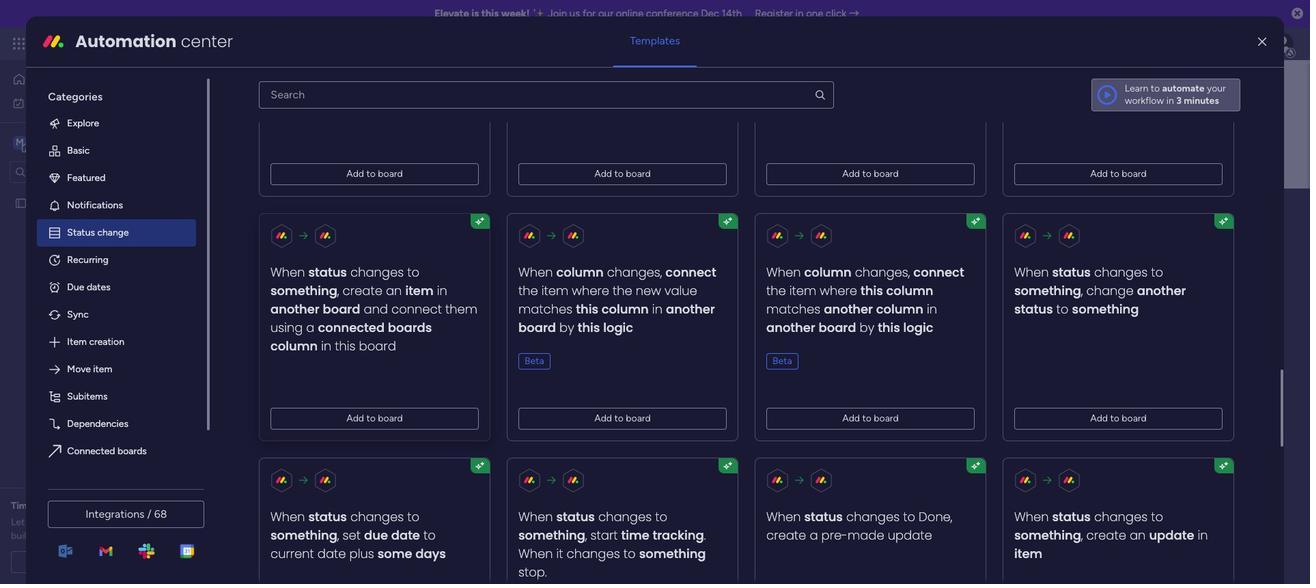 Task type: locate. For each thing, give the bounding box(es) containing it.
68
[[154, 508, 167, 521]]

see plans
[[239, 38, 280, 49]]

1 the from the left
[[519, 282, 539, 299]]

1 horizontal spatial and
[[364, 301, 388, 318]]

0 vertical spatial for
[[583, 8, 596, 20]]

1 vertical spatial work
[[46, 97, 66, 108]]

something for when status changes to something , create an item in another board
[[271, 282, 338, 299]]

status
[[309, 264, 347, 281], [1053, 264, 1092, 281], [1015, 301, 1054, 318], [309, 508, 347, 525], [557, 508, 595, 525], [805, 508, 843, 525], [1053, 508, 1092, 525]]

0 horizontal spatial our
[[27, 517, 41, 528]]

0 horizontal spatial set
[[343, 527, 361, 544]]

1 vertical spatial set
[[343, 527, 361, 544]]

1 update from the left
[[888, 527, 933, 544]]

0 vertical spatial test
[[32, 197, 50, 209]]

days
[[416, 545, 446, 562]]

0 vertical spatial main
[[31, 136, 55, 149]]

work for my
[[46, 97, 66, 108]]

basic
[[67, 145, 90, 156]]

some
[[303, 107, 338, 124], [378, 545, 413, 562]]

update inside the changes to done, create a pre-made update
[[888, 527, 933, 544]]

something inside when status changes to something , create an update in item
[[1015, 527, 1082, 544]]

status inside when status changes to something , set due date
[[309, 508, 347, 525]]

to inside when status changes to something , change
[[1152, 264, 1164, 281]]

boards inside connected boards column
[[388, 319, 432, 336]]

changes inside the changes to done, create a pre-made update
[[847, 508, 900, 525]]

Main workspace field
[[338, 193, 1255, 224]]

by inside when column changes, connect the item where this column matches another column in another board by this logic
[[860, 319, 875, 336]]

2 vertical spatial a
[[87, 556, 92, 568]]

1 horizontal spatial an
[[386, 282, 402, 299]]

permissions
[[407, 275, 465, 288]]

1 horizontal spatial update
[[1150, 527, 1195, 544]]

public board image inside test list box
[[14, 196, 27, 209]]

current inside the to current date plus
[[271, 545, 314, 562]]

0 vertical spatial public board image
[[14, 196, 27, 209]]

1 vertical spatial option
[[37, 465, 196, 493]]

0 vertical spatial our
[[599, 8, 614, 20]]

test down using
[[281, 340, 299, 352]]

1 horizontal spatial change
[[1087, 282, 1134, 299]]

0 horizontal spatial update
[[888, 527, 933, 544]]

1 vertical spatial date
[[318, 545, 346, 562]]

free
[[60, 530, 79, 542]]

connect for column
[[914, 264, 965, 281]]

test link
[[238, 327, 914, 366]]

0 horizontal spatial connect
[[392, 301, 442, 318]]

0 vertical spatial time
[[341, 107, 369, 124]]

select product image
[[12, 37, 26, 51]]

integrations
[[86, 508, 145, 521]]

current inside the to current hour
[[660, 89, 704, 106]]

date
[[392, 527, 420, 544], [318, 545, 346, 562]]

2 horizontal spatial the
[[767, 282, 787, 299]]

changes to , move item to after some time
[[271, 70, 431, 124]]

0 horizontal spatial work
[[46, 97, 66, 108]]

, inside when status changes to something , create an update in item
[[1082, 527, 1084, 544]]

featured option
[[37, 165, 196, 192]]

work inside button
[[46, 97, 66, 108]]

something inside when status changes to something , set due date
[[271, 527, 338, 544]]

a down when status at the right bottom of page
[[810, 527, 819, 544]]

1 horizontal spatial matches
[[767, 301, 821, 318]]

update down done,
[[888, 527, 933, 544]]

update
[[888, 527, 933, 544], [1150, 527, 1195, 544]]

1 horizontal spatial our
[[599, 8, 614, 20]]

date up some days
[[392, 527, 420, 544]]

item inside when status changes to something , create an item in another board
[[406, 282, 434, 299]]

add to board button
[[271, 163, 479, 185], [519, 163, 727, 185], [767, 163, 975, 185], [1015, 163, 1223, 185], [271, 408, 479, 430], [519, 408, 727, 430], [767, 408, 975, 430], [1015, 408, 1223, 430]]

0 vertical spatial an
[[386, 282, 402, 299]]

public board image down using
[[258, 338, 273, 353]]

0 vertical spatial date
[[392, 527, 420, 544]]

3 the from the left
[[767, 282, 787, 299]]

beta for when column changes, connect the item where this column matches another column in another board by this logic
[[773, 355, 793, 367]]

review up what
[[94, 500, 124, 512]]

time up the "something stop."
[[622, 527, 650, 544]]

something for when status changes to something , start time tracking
[[519, 527, 586, 544]]

3
[[1177, 95, 1182, 106]]

experts
[[44, 517, 75, 528]]

1 vertical spatial our
[[27, 517, 41, 528]]

2 matches from the left
[[767, 301, 821, 318]]

another inside another board
[[666, 301, 716, 318]]

2 horizontal spatial boards
[[388, 319, 432, 336]]

search image
[[814, 89, 826, 101]]

changes inside changes to , move item to after some time
[[362, 70, 416, 87]]

2 horizontal spatial an
[[1130, 527, 1146, 544]]

item
[[381, 89, 408, 106], [406, 282, 434, 299], [542, 282, 569, 299], [790, 282, 817, 299], [93, 363, 112, 375], [1015, 545, 1043, 562]]

changes inside when status changes to something , set due date
[[351, 508, 404, 525]]

in inside when status changes to something , create an update in item
[[1199, 527, 1209, 544]]

plans
[[258, 38, 280, 49]]

status inside when status changes to something , create an item in another board
[[309, 264, 347, 281]]

option down featured
[[0, 191, 174, 193]]

test down the search in workspace field
[[32, 197, 50, 209]]

where inside when column changes, connect the item where the new value matches
[[572, 282, 610, 299]]

when column changes, connect the item where the new value matches
[[519, 264, 717, 318]]

charge
[[93, 530, 123, 542]]

stop.
[[519, 564, 547, 581]]

1 horizontal spatial date
[[392, 527, 420, 544]]

add
[[347, 168, 365, 180], [595, 168, 613, 180], [843, 168, 861, 180], [1091, 168, 1109, 180], [347, 413, 365, 424], [595, 413, 613, 424], [843, 413, 861, 424], [1091, 413, 1109, 424]]

0 horizontal spatial test
[[32, 197, 50, 209]]

the
[[519, 282, 539, 299], [613, 282, 633, 299], [767, 282, 787, 299]]

our left the online at top left
[[599, 8, 614, 20]]

when status changes to something , set due date
[[271, 508, 420, 544]]

status for when status changes to something , set due date
[[309, 508, 347, 525]]

1 horizontal spatial by
[[860, 319, 875, 336]]

due
[[67, 281, 84, 293]]

1 matches from the left
[[519, 301, 573, 318]]

connect inside and connect them using a
[[392, 301, 442, 318]]

0 vertical spatial work
[[110, 36, 135, 51]]

done,
[[919, 508, 953, 525]]

far.
[[45, 530, 58, 542]]

an for when status changes to something , create an item in another board
[[386, 282, 402, 299]]

workspace
[[58, 136, 112, 149], [399, 193, 516, 224], [474, 308, 520, 320]]

1 beta from the left
[[525, 355, 545, 367]]

1 horizontal spatial main workspace
[[341, 193, 516, 224]]

0 horizontal spatial time
[[341, 107, 369, 124]]

explore
[[67, 117, 99, 129]]

0 vertical spatial option
[[0, 191, 174, 193]]

something inside when status changes to something , create an item in another board
[[271, 282, 338, 299]]

status for when status changes to something , change
[[1053, 264, 1092, 281]]

where
[[572, 282, 610, 299], [820, 282, 858, 299]]

update inside when status changes to something , create an update in item
[[1150, 527, 1195, 544]]

2 logic from the left
[[904, 319, 934, 336]]

the for when column changes, connect the item where this column matches another column in another board by this logic
[[767, 282, 787, 299]]

when column changes, connect the item where this column matches another column in another board by this logic
[[767, 264, 965, 336]]

brad klo image
[[1272, 33, 1294, 55]]

0 horizontal spatial changes,
[[607, 264, 663, 281]]

0 vertical spatial review
[[94, 500, 124, 512]]

status inside when status changes to something , start time tracking
[[557, 508, 595, 525]]

date inside the to current date plus
[[318, 545, 346, 562]]

work right the monday
[[110, 36, 135, 51]]

to current date plus
[[271, 527, 436, 562]]

1 horizontal spatial create
[[767, 527, 807, 544]]

1 horizontal spatial connect
[[666, 264, 717, 281]]

my work
[[30, 97, 66, 108]]

test inside list box
[[32, 197, 50, 209]]

0 vertical spatial workspace
[[58, 136, 112, 149]]

connect for new
[[666, 264, 717, 281]]

0 horizontal spatial some
[[303, 107, 338, 124]]

0 horizontal spatial main workspace
[[31, 136, 112, 149]]

some days
[[378, 545, 446, 562]]

1 vertical spatial current
[[271, 545, 314, 562]]

change
[[97, 227, 129, 238], [1087, 282, 1134, 299]]

item inside when status changes to something , create an update in item
[[1015, 545, 1043, 562]]

board inside when status changes to something , create an item in another board
[[323, 301, 361, 318]]

0 horizontal spatial change
[[97, 227, 129, 238]]

when inside when status changes to something , create an item in another board
[[271, 264, 305, 281]]

status change
[[67, 227, 129, 238]]

changes, inside when column changes, connect the item where this column matches another column in another board by this logic
[[856, 264, 911, 281]]

1 changes, from the left
[[607, 264, 663, 281]]

changes inside when status changes to something , change
[[1095, 264, 1148, 281]]

boards down dependencies option
[[117, 445, 147, 457]]

boards
[[258, 308, 287, 320]]

2 update from the left
[[1150, 527, 1195, 544]]

, inside changes to , start
[[1082, 89, 1084, 106]]

2 vertical spatial an
[[1130, 527, 1146, 544]]

1 horizontal spatial the
[[613, 282, 633, 299]]

1 horizontal spatial public board image
[[258, 338, 273, 353]]

0 vertical spatial boards
[[295, 275, 329, 288]]

test
[[32, 197, 50, 209], [281, 340, 299, 352]]

when inside when column changes, connect the item where this column matches another column in another board by this logic
[[767, 264, 801, 281]]

start up the "something stop."
[[591, 527, 618, 544]]

sync option
[[37, 301, 196, 329]]

0 horizontal spatial an
[[50, 500, 61, 512]]

create for item
[[1087, 527, 1127, 544]]

0 horizontal spatial public board image
[[14, 196, 27, 209]]

our
[[599, 8, 614, 20], [27, 517, 41, 528]]

connected
[[67, 445, 115, 457]]

2 horizontal spatial create
[[1087, 527, 1127, 544]]

time down move
[[341, 107, 369, 124]]

1 horizontal spatial changes,
[[856, 264, 911, 281]]

status for when status changes to something , create an item in another board
[[309, 264, 347, 281]]

beta
[[525, 355, 545, 367], [773, 355, 793, 367]]

our inside time for an expert review let our experts review what you've built so far. free of charge
[[27, 517, 41, 528]]

home button
[[8, 68, 147, 90]]

1 horizontal spatial start
[[1087, 89, 1114, 106]]

1 horizontal spatial logic
[[904, 319, 934, 336]]

see plans button
[[221, 33, 286, 54]]

create inside when status changes to something , create an update in item
[[1087, 527, 1127, 544]]

0 horizontal spatial beta
[[525, 355, 545, 367]]

when status
[[767, 508, 843, 525]]

1 vertical spatial an
[[50, 500, 61, 512]]

recurring
[[67, 254, 109, 266]]

main workspace
[[31, 136, 112, 149], [341, 193, 516, 224]]

an inside when status changes to something , create an item in another board
[[386, 282, 402, 299]]

boards right you
[[388, 319, 432, 336]]

date left plus
[[318, 545, 346, 562]]

2 beta from the left
[[773, 355, 793, 367]]

1 vertical spatial a
[[810, 527, 819, 544]]

status for another status
[[1015, 301, 1054, 318]]

0 vertical spatial start
[[1087, 89, 1114, 106]]

in inside when column changes, connect the item where this column matches another column in another board by this logic
[[927, 301, 938, 318]]

work for monday
[[110, 36, 135, 51]]

board inside when column changes, connect the item where this column matches another column in another board by this logic
[[819, 319, 857, 336]]

, inside when status changes to something , start time tracking
[[586, 527, 588, 544]]

1 horizontal spatial work
[[110, 36, 135, 51]]

None search field
[[259, 81, 834, 109]]

review up the of
[[78, 517, 106, 528]]

add to board
[[347, 168, 403, 180], [595, 168, 651, 180], [843, 168, 899, 180], [1091, 168, 1147, 180], [347, 413, 403, 424], [595, 413, 651, 424], [843, 413, 899, 424], [1091, 413, 1147, 424]]

1 vertical spatial time
[[622, 527, 650, 544]]

an
[[386, 282, 402, 299], [50, 500, 61, 512], [1130, 527, 1146, 544]]

0 horizontal spatial logic
[[604, 319, 634, 336]]

an for when status changes to something , create an update in item
[[1130, 527, 1146, 544]]

some right after
[[303, 107, 338, 124]]

1 where from the left
[[572, 282, 610, 299]]

something inside when status changes to something , change
[[1015, 282, 1082, 299]]

option
[[0, 191, 174, 193], [37, 465, 196, 493]]

1 horizontal spatial current
[[660, 89, 704, 106]]

0 horizontal spatial start
[[591, 527, 618, 544]]

status
[[67, 227, 95, 238]]

option down connected boards
[[37, 465, 196, 493]]

move
[[343, 89, 378, 106]]

0 horizontal spatial current
[[271, 545, 314, 562]]

item inside when column changes, connect the item where this column matches another column in another board by this logic
[[790, 282, 817, 299]]

hour
[[519, 107, 546, 124]]

main inside workspace selection element
[[31, 136, 55, 149]]

a left meeting
[[87, 556, 92, 568]]

a right using
[[307, 319, 315, 336]]

1 vertical spatial change
[[1087, 282, 1134, 299]]

1 horizontal spatial beta
[[773, 355, 793, 367]]

connect inside when column changes, connect the item where this column matches another column in another board by this logic
[[914, 264, 965, 281]]

1 horizontal spatial a
[[307, 319, 315, 336]]

start left "learn"
[[1087, 89, 1114, 106]]

item creation option
[[37, 329, 196, 356]]

current
[[660, 89, 704, 106], [271, 545, 314, 562]]

0 vertical spatial change
[[97, 227, 129, 238]]

create
[[343, 282, 383, 299], [767, 527, 807, 544], [1087, 527, 1127, 544]]

explore option
[[37, 110, 196, 137]]

something for when status changes to something , change
[[1015, 282, 1082, 299]]

when status changes to something , change
[[1015, 264, 1164, 299]]

0 horizontal spatial the
[[519, 282, 539, 299]]

in inside when status changes to something , create an item in another board
[[437, 282, 448, 299]]

status for when status
[[805, 508, 843, 525]]

start inside when status changes to something , start time tracking
[[591, 527, 618, 544]]

boards for connected boards column
[[388, 319, 432, 336]]

1 vertical spatial main
[[341, 193, 394, 224]]

1 horizontal spatial some
[[378, 545, 413, 562]]

0 vertical spatial a
[[307, 319, 315, 336]]

1 vertical spatial boards
[[388, 319, 432, 336]]

board inside another board
[[519, 319, 556, 336]]

work right my
[[46, 97, 66, 108]]

see
[[239, 38, 255, 49]]

1 vertical spatial for
[[35, 500, 48, 512]]

0 vertical spatial current
[[660, 89, 704, 106]]

boards and dashboards you visited recently in this workspace
[[258, 308, 520, 320]]

some down due
[[378, 545, 413, 562]]

update up "help" button
[[1150, 527, 1195, 544]]

0 vertical spatial set
[[591, 89, 609, 106]]

home
[[31, 73, 58, 85]]

change down notifications 'option'
[[97, 227, 129, 238]]

test for public board icon in the test list box
[[32, 197, 50, 209]]

0 vertical spatial main workspace
[[31, 136, 112, 149]]

2 where from the left
[[820, 282, 858, 299]]

changes inside . when it changes to
[[567, 545, 620, 562]]

value
[[665, 282, 698, 299]]

Search for a column type search field
[[259, 81, 834, 109]]

changes, inside when column changes, connect the item where the new value matches
[[607, 264, 663, 281]]

2 horizontal spatial a
[[810, 527, 819, 544]]

0 horizontal spatial a
[[87, 556, 92, 568]]

. when it changes to
[[519, 527, 706, 562]]

changes, for the
[[607, 264, 663, 281]]

subitems option
[[37, 383, 196, 411]]

changes inside when status changes to something , create an item in another board
[[351, 264, 404, 281]]

boards for connected boards
[[117, 445, 147, 457]]

dependencies option
[[37, 411, 196, 438]]

time inside changes to , move item to after some time
[[341, 107, 369, 124]]

1 horizontal spatial where
[[820, 282, 858, 299]]

2 by from the left
[[860, 319, 875, 336]]

0 horizontal spatial create
[[343, 282, 383, 299]]

this column in
[[576, 301, 666, 318]]

board
[[378, 168, 403, 180], [626, 168, 651, 180], [874, 168, 899, 180], [1122, 168, 1147, 180], [323, 301, 361, 318], [519, 319, 556, 336], [819, 319, 857, 336], [359, 337, 396, 355], [378, 413, 403, 424], [626, 413, 651, 424], [874, 413, 899, 424], [1122, 413, 1147, 424]]

time
[[11, 500, 33, 512]]

matches
[[519, 301, 573, 318], [767, 301, 821, 318]]

boards inside option
[[117, 445, 147, 457]]

0 horizontal spatial by
[[560, 319, 575, 336]]

2 changes, from the left
[[856, 264, 911, 281]]

status inside the another status
[[1015, 301, 1054, 318]]

1 horizontal spatial for
[[583, 8, 596, 20]]

test list box
[[0, 189, 174, 399]]

our up so
[[27, 517, 41, 528]]

public board image
[[14, 196, 27, 209], [258, 338, 273, 353]]

1 vertical spatial main workspace
[[341, 193, 516, 224]]

0 horizontal spatial boards
[[117, 445, 147, 457]]

to inside . when it changes to
[[624, 545, 636, 562]]

current for to current hour
[[660, 89, 704, 106]]

0 horizontal spatial date
[[318, 545, 346, 562]]

matches inside when column changes, connect the item where the new value matches
[[519, 301, 573, 318]]

status inside when status changes to something , create an update in item
[[1053, 508, 1092, 525]]

connect inside when column changes, connect the item where the new value matches
[[666, 264, 717, 281]]

2 horizontal spatial connect
[[914, 264, 965, 281]]

boards for recent boards
[[295, 275, 329, 288]]

something inside when status changes to something , start time tracking
[[519, 527, 586, 544]]

boards right recent
[[295, 275, 329, 288]]

to inside the changes to done, create a pre-made update
[[904, 508, 916, 525]]

, inside when , stop
[[834, 89, 836, 106]]

is
[[472, 8, 479, 20]]

0 horizontal spatial for
[[35, 500, 48, 512]]

for
[[583, 8, 596, 20], [35, 500, 48, 512]]

1 horizontal spatial boards
[[295, 275, 329, 288]]

0 vertical spatial some
[[303, 107, 338, 124]]

this
[[482, 8, 499, 20], [861, 282, 884, 299], [576, 301, 599, 318], [456, 308, 471, 320], [578, 319, 601, 336], [878, 319, 901, 336], [335, 337, 356, 355]]

1 vertical spatial test
[[281, 340, 299, 352]]

0 horizontal spatial matches
[[519, 301, 573, 318]]

status inside when status changes to something , change
[[1053, 264, 1092, 281]]

basic option
[[37, 137, 196, 165]]

for right "time"
[[35, 500, 48, 512]]

1 vertical spatial start
[[591, 527, 618, 544]]

1 vertical spatial workspace
[[399, 193, 516, 224]]

0 horizontal spatial main
[[31, 136, 55, 149]]

Search in workspace field
[[29, 164, 114, 180]]

0 horizontal spatial and
[[290, 308, 305, 320]]

for right us
[[583, 8, 596, 20]]

public board image down workspace image
[[14, 196, 27, 209]]

when status changes to something , create an item in another board
[[271, 264, 448, 318]]

in inside your workflow in
[[1167, 95, 1174, 106]]

1 horizontal spatial test
[[281, 340, 299, 352]]

a inside and connect them using a
[[307, 319, 315, 336]]

made
[[848, 527, 885, 544]]

2 vertical spatial boards
[[117, 445, 147, 457]]

change up to something
[[1087, 282, 1134, 299]]

changes to , start
[[1082, 70, 1164, 106]]

another inside when status changes to something , create an item in another board
[[271, 301, 320, 318]]



Task type: vqa. For each thing, say whether or not it's contained in the screenshot.
another in When status changes to something , create an item in another board
yes



Task type: describe. For each thing, give the bounding box(es) containing it.
create inside the changes to done, create a pre-made update
[[767, 527, 807, 544]]

them
[[446, 301, 478, 318]]

.
[[705, 527, 706, 544]]

so
[[32, 530, 42, 542]]

one
[[806, 8, 824, 20]]

online
[[616, 8, 644, 20]]

logic inside when column changes, connect the item where this column matches another column in another board by this logic
[[904, 319, 934, 336]]

to something
[[1054, 301, 1140, 318]]

integrations / 68
[[86, 508, 167, 521]]

visited
[[378, 308, 406, 320]]

item
[[67, 336, 87, 348]]

categories heading
[[37, 78, 196, 110]]

dates
[[87, 281, 110, 293]]

expert
[[63, 500, 92, 512]]

workspace image
[[13, 135, 27, 150]]

column inside when column changes, connect the item where the new value matches
[[557, 264, 604, 281]]

when inside when status changes to something , set due date
[[271, 508, 305, 525]]

automation  center image
[[43, 31, 64, 52]]

changes, for this
[[856, 264, 911, 281]]

move item
[[67, 363, 112, 375]]

item inside when column changes, connect the item where the new value matches
[[542, 282, 569, 299]]

changes inside when status changes to something , start time tracking
[[599, 508, 652, 525]]

connected
[[318, 319, 385, 336]]

item inside option
[[93, 363, 112, 375]]

when inside when status changes to something , change
[[1015, 264, 1049, 281]]

2 vertical spatial workspace
[[474, 308, 520, 320]]

automation
[[75, 30, 176, 52]]

1 vertical spatial some
[[378, 545, 413, 562]]

stop
[[839, 89, 866, 106]]

1 horizontal spatial main
[[341, 193, 394, 224]]

to inside when status changes to something , create an update in item
[[1152, 508, 1164, 525]]

when status changes to something , create an update in item
[[1015, 508, 1209, 562]]

to inside the to current hour
[[645, 89, 657, 106]]

time inside when status changes to something , start time tracking
[[622, 527, 650, 544]]

using
[[271, 319, 303, 336]]

after
[[271, 107, 299, 124]]

connected boards option
[[37, 438, 196, 465]]

meeting
[[94, 556, 130, 568]]

subitems
[[67, 391, 108, 402]]

workspace selection element
[[13, 134, 114, 152]]

to inside changes to , set
[[656, 70, 668, 87]]

change inside when status changes to something , change
[[1087, 282, 1134, 299]]

main workspace inside workspace selection element
[[31, 136, 112, 149]]

move item option
[[37, 356, 196, 383]]

categories
[[48, 90, 103, 103]]

plus
[[350, 545, 374, 562]]

when inside when status changes to something , start time tracking
[[519, 508, 553, 525]]

something inside the "something stop."
[[640, 545, 706, 562]]

status for when status changes to something , create an update in item
[[1053, 508, 1092, 525]]

to inside changes to , start
[[1152, 70, 1164, 87]]

schedule a meeting button
[[11, 551, 163, 573]]

connected boards column
[[271, 319, 432, 355]]

monday work management
[[61, 36, 212, 51]]

management
[[138, 36, 212, 51]]

pre-
[[822, 527, 848, 544]]

✨
[[532, 8, 545, 20]]

tracking
[[653, 527, 705, 544]]

date inside when status changes to something , set due date
[[392, 527, 420, 544]]

a for using
[[307, 319, 315, 336]]

schedule a meeting
[[45, 556, 130, 568]]

start inside changes to , start
[[1087, 89, 1114, 106]]

when inside when , stop
[[767, 70, 801, 87]]

set inside when status changes to something , set due date
[[343, 527, 361, 544]]

status for when status changes to something , start time tracking
[[557, 508, 595, 525]]

of
[[82, 530, 91, 542]]

register in one click →
[[755, 8, 860, 20]]

, inside when status changes to something , change
[[1082, 282, 1084, 299]]

register in one click → link
[[755, 8, 860, 20]]

an inside time for an expert review let our experts review what you've built so far. free of charge
[[50, 500, 61, 512]]

sync
[[67, 309, 89, 320]]

in this board
[[318, 337, 396, 355]]

to inside when status changes to something , set due date
[[408, 508, 420, 525]]

status change option
[[37, 219, 196, 247]]

the for when column changes, connect the item where the new value matches
[[519, 282, 539, 299]]

3 minutes
[[1177, 95, 1220, 106]]

changes inside changes to , start
[[1095, 70, 1148, 87]]

your workflow in
[[1125, 83, 1226, 106]]

beta for by this logic
[[525, 355, 545, 367]]

help
[[1206, 550, 1231, 563]]

schedule
[[45, 556, 85, 568]]

, inside changes to , set
[[586, 89, 588, 106]]

when inside . when it changes to
[[519, 545, 553, 562]]

where for matches
[[572, 282, 610, 299]]

where for another
[[820, 282, 858, 299]]

you
[[360, 308, 375, 320]]

column inside connected boards column
[[271, 337, 318, 355]]

due dates option
[[37, 274, 196, 301]]

notifications
[[67, 199, 123, 211]]

something for when status changes to something , create an update in item
[[1015, 527, 1082, 544]]

center
[[181, 30, 233, 52]]

to inside when status changes to something , create an item in another board
[[408, 264, 420, 281]]

→
[[849, 8, 860, 20]]

categories list box
[[37, 78, 210, 493]]

move
[[67, 363, 91, 375]]

register
[[755, 8, 793, 20]]

notifications option
[[37, 192, 196, 219]]

elevate
[[435, 8, 469, 20]]

click
[[826, 8, 847, 20]]

another board
[[519, 301, 716, 336]]

your
[[1207, 83, 1226, 94]]

elevate is this week! ✨ join us for our online conference dec 14th
[[435, 8, 742, 20]]

another status
[[1015, 282, 1187, 318]]

a for create
[[810, 527, 819, 544]]

to inside the to current date plus
[[424, 527, 436, 544]]

what
[[108, 517, 130, 528]]

learn
[[1125, 83, 1149, 94]]

a inside button
[[87, 556, 92, 568]]

1 by from the left
[[560, 319, 575, 336]]

2 the from the left
[[613, 282, 633, 299]]

help button
[[1195, 545, 1242, 568]]

week!
[[501, 8, 530, 20]]

when inside when status changes to something , create an update in item
[[1015, 508, 1049, 525]]

recurring option
[[37, 247, 196, 274]]

monday
[[61, 36, 108, 51]]

automation center
[[75, 30, 233, 52]]

due
[[365, 527, 388, 544]]

changes inside when status changes to something , create an update in item
[[1095, 508, 1148, 525]]

public board image inside test link
[[258, 338, 273, 353]]

1 vertical spatial review
[[78, 517, 106, 528]]

creation
[[89, 336, 124, 348]]

, inside changes to , move item to after some time
[[338, 89, 340, 106]]

dependencies
[[67, 418, 128, 430]]

item creation
[[67, 336, 124, 348]]

change inside option
[[97, 227, 129, 238]]

members
[[345, 275, 391, 288]]

conference
[[646, 8, 699, 20]]

1 logic from the left
[[604, 319, 634, 336]]

test for public board icon within test link
[[281, 340, 299, 352]]

dashboards
[[308, 308, 357, 320]]

my
[[30, 97, 43, 108]]

join
[[548, 8, 567, 20]]

when status changes to something , start time tracking
[[519, 508, 705, 544]]

changes to , set
[[586, 70, 668, 106]]

item inside changes to , move item to after some time
[[381, 89, 408, 106]]

and inside and connect them using a
[[364, 301, 388, 318]]

recently
[[408, 308, 443, 320]]

set inside changes to , set
[[591, 89, 609, 106]]

something for when status changes to something , set due date
[[271, 527, 338, 544]]

for inside time for an expert review let our experts review what you've built so far. free of charge
[[35, 500, 48, 512]]

new
[[636, 282, 662, 299]]

create for another
[[343, 282, 383, 299]]

some inside changes to , move item to after some time
[[303, 107, 338, 124]]

time for an expert review let our experts review what you've built so far. free of charge
[[11, 500, 160, 542]]

another inside the another status
[[1138, 282, 1187, 299]]

due dates
[[67, 281, 110, 293]]

changes inside changes to , set
[[599, 70, 652, 87]]

connected boards
[[67, 445, 147, 457]]

/
[[147, 508, 151, 521]]

to inside when status changes to something , start time tracking
[[656, 508, 668, 525]]

and connect them using a
[[271, 301, 478, 336]]

, inside when status changes to something , set due date
[[338, 527, 340, 544]]

matches inside when column changes, connect the item where this column matches another column in another board by this logic
[[767, 301, 821, 318]]

14th
[[722, 8, 742, 20]]

current for to current date plus
[[271, 545, 314, 562]]

when inside when column changes, connect the item where the new value matches
[[519, 264, 553, 281]]

, inside when status changes to something , create an item in another board
[[338, 282, 340, 299]]

recent
[[258, 275, 293, 288]]

recent boards
[[258, 275, 329, 288]]



